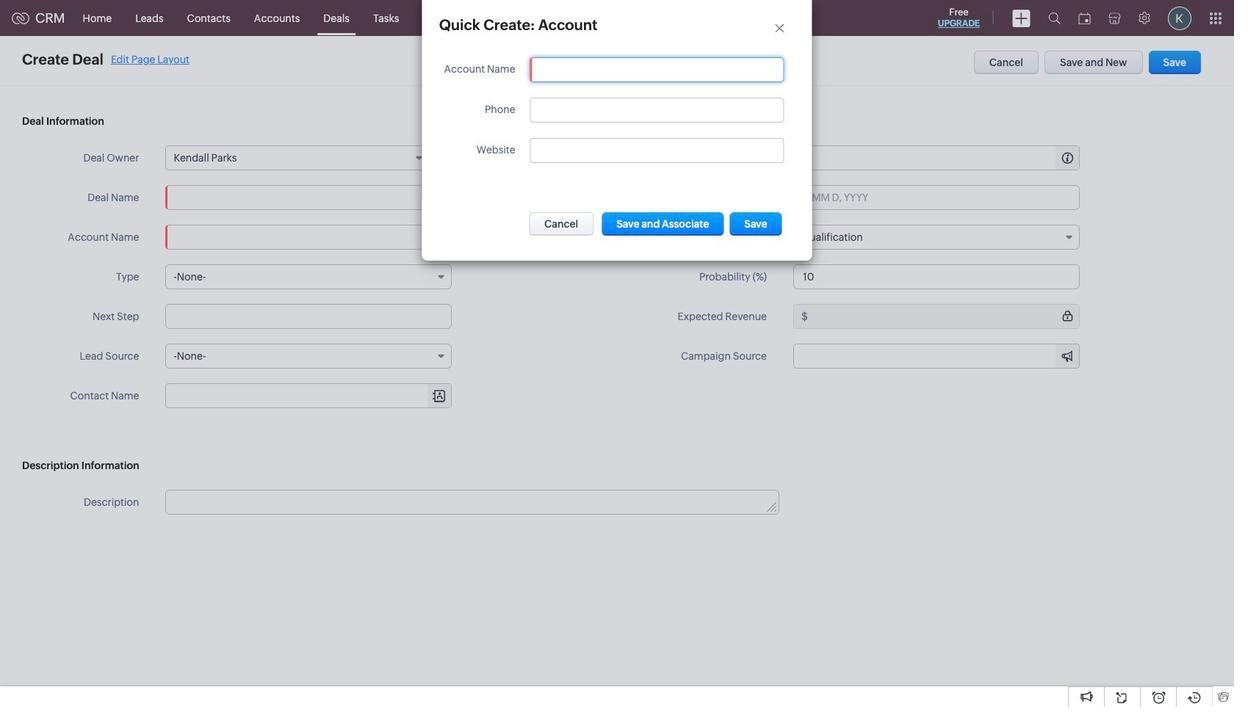 Task type: describe. For each thing, give the bounding box(es) containing it.
logo image
[[12, 12, 29, 24]]



Task type: locate. For each thing, give the bounding box(es) containing it.
None text field
[[794, 265, 1080, 290]]

None text field
[[538, 64, 776, 76], [810, 146, 1080, 170], [166, 185, 452, 210], [166, 304, 452, 329], [166, 491, 779, 514], [538, 64, 776, 76], [810, 146, 1080, 170], [166, 185, 452, 210], [166, 304, 452, 329], [166, 491, 779, 514]]

MMM D, YYYY text field
[[794, 185, 1080, 210]]

None button
[[529, 212, 594, 236], [602, 212, 724, 236], [529, 212, 594, 236], [602, 212, 724, 236]]

None submit
[[730, 212, 782, 236]]



Task type: vqa. For each thing, say whether or not it's contained in the screenshot.
MMM D, YYYY text field
yes



